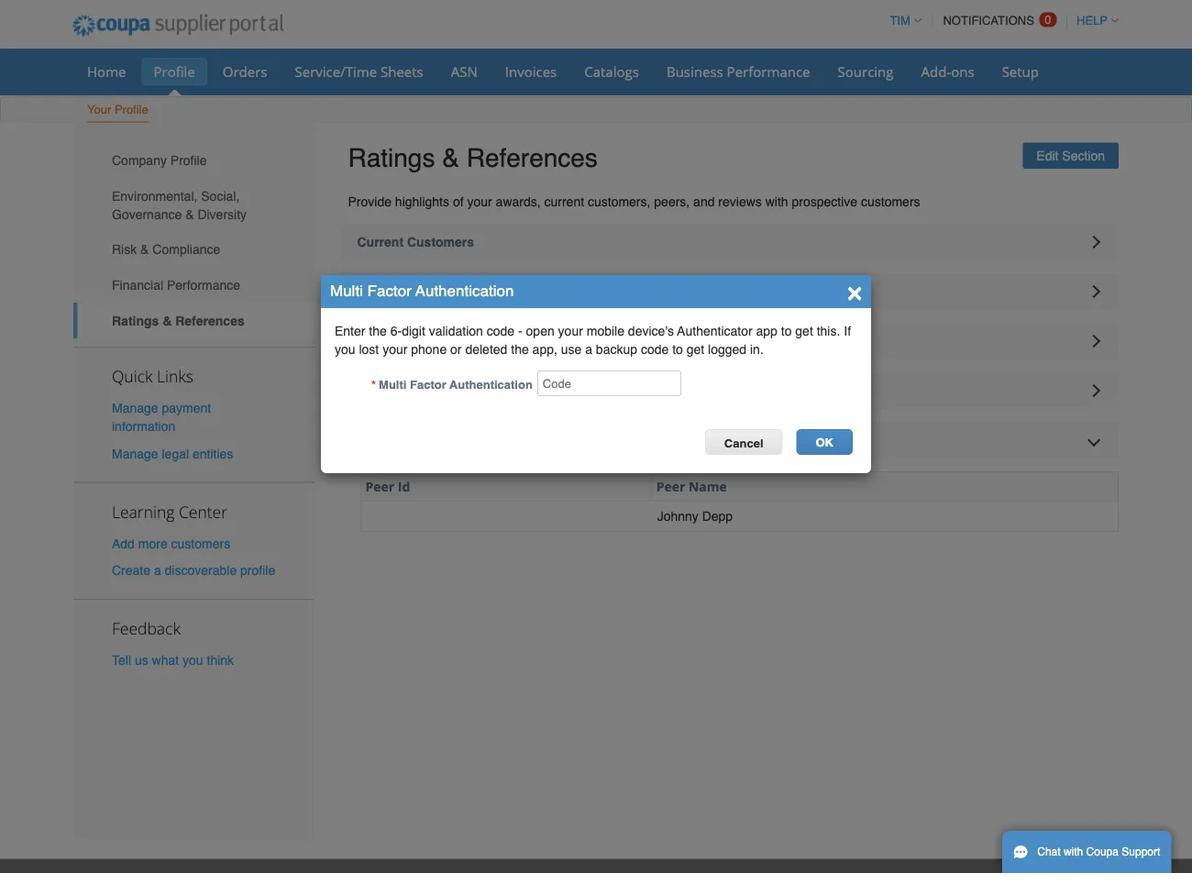 Task type: vqa. For each thing, say whether or not it's contained in the screenshot.
buyers
no



Task type: describe. For each thing, give the bounding box(es) containing it.
invoices link
[[493, 58, 569, 85]]

create a discoverable profile link
[[112, 563, 275, 578]]

with inside "chat with coupa support" button
[[1064, 846, 1083, 858]]

ok
[[816, 436, 834, 449]]

cancel
[[724, 436, 763, 450]]

tell us what you think button
[[112, 651, 234, 669]]

setup link
[[990, 58, 1051, 85]]

1 vertical spatial factor
[[410, 377, 446, 391]]

sheets
[[381, 62, 423, 81]]

company profile
[[112, 153, 207, 168]]

profile for company profile
[[170, 153, 207, 168]]

in.
[[750, 342, 764, 357]]

environmental,
[[112, 188, 198, 203]]

1 horizontal spatial code
[[641, 342, 669, 357]]

of
[[453, 195, 464, 209]]

and
[[693, 195, 715, 209]]

0 vertical spatial your
[[467, 195, 492, 209]]

manage legal entities
[[112, 446, 233, 461]]

*
[[371, 377, 376, 391]]

1 horizontal spatial customers
[[861, 195, 920, 209]]

company
[[112, 153, 167, 168]]

risk & compliance
[[112, 242, 220, 257]]

financial performance
[[112, 278, 240, 292]]

profile link
[[142, 58, 207, 85]]

0 horizontal spatial ratings & references
[[112, 313, 245, 328]]

home
[[87, 62, 126, 81]]

your profile link
[[86, 99, 149, 122]]

device's
[[628, 324, 674, 338]]

0 horizontal spatial to
[[672, 342, 683, 357]]

backup
[[596, 342, 637, 357]]

section
[[1062, 148, 1105, 163]]

3 heading from the top
[[342, 323, 1119, 360]]

customers,
[[588, 195, 651, 209]]

create a discoverable profile
[[112, 563, 275, 578]]

current
[[544, 195, 584, 209]]

1 vertical spatial references
[[175, 313, 245, 328]]

setup
[[1002, 62, 1039, 81]]

payment
[[162, 401, 211, 416]]

authenticator
[[677, 324, 753, 338]]

×
[[847, 276, 862, 305]]

depp
[[702, 509, 733, 523]]

1 vertical spatial ratings
[[112, 313, 159, 328]]

use
[[561, 342, 582, 357]]

0 vertical spatial get
[[795, 324, 813, 338]]

enter
[[335, 324, 365, 338]]

catalogs link
[[572, 58, 651, 85]]

profile for your profile
[[115, 103, 148, 116]]

chat with coupa support
[[1037, 846, 1160, 858]]

awards,
[[496, 195, 541, 209]]

* multi factor authentication
[[371, 377, 533, 391]]

financial
[[112, 278, 163, 292]]

business
[[667, 62, 723, 81]]

social,
[[201, 188, 240, 203]]

you inside 'button'
[[183, 653, 203, 667]]

manage for manage payment information
[[112, 401, 158, 416]]

1 vertical spatial the
[[511, 342, 529, 357]]

company profile link
[[73, 143, 314, 178]]

learning
[[112, 501, 175, 522]]

0 vertical spatial multi
[[330, 282, 363, 299]]

create
[[112, 563, 150, 578]]

entities
[[193, 446, 233, 461]]

center
[[179, 501, 227, 522]]

more
[[138, 536, 168, 551]]

feedback
[[112, 617, 181, 639]]

digit
[[402, 324, 425, 338]]

quick
[[112, 366, 153, 387]]

0 vertical spatial factor
[[367, 282, 412, 299]]

peers,
[[654, 195, 690, 209]]

environmental, social, governance & diversity link
[[73, 178, 314, 232]]

1 horizontal spatial references
[[466, 143, 598, 172]]

1 horizontal spatial ratings & references
[[348, 143, 598, 172]]

support
[[1122, 846, 1160, 858]]

information
[[112, 419, 175, 434]]

compliance
[[153, 242, 220, 257]]

or
[[450, 342, 462, 357]]

tell
[[112, 653, 131, 667]]

performance for business performance
[[727, 62, 810, 81]]

orders link
[[211, 58, 279, 85]]

governance
[[112, 207, 182, 221]]

1 vertical spatial your
[[558, 324, 583, 338]]

logged
[[708, 342, 747, 357]]

business performance
[[667, 62, 810, 81]]

highlights
[[395, 195, 449, 209]]

0 horizontal spatial code
[[487, 324, 515, 338]]

business performance link
[[655, 58, 822, 85]]

chat
[[1037, 846, 1061, 858]]

your
[[87, 103, 111, 116]]

phone
[[411, 342, 447, 357]]

coupa
[[1086, 846, 1119, 858]]

orders
[[223, 62, 267, 81]]

tell us what you think
[[112, 653, 234, 667]]



Task type: locate. For each thing, give the bounding box(es) containing it.
code
[[487, 324, 515, 338], [641, 342, 669, 357]]

2 horizontal spatial your
[[558, 324, 583, 338]]

0 vertical spatial references
[[466, 143, 598, 172]]

provide
[[348, 195, 392, 209]]

get left this.
[[795, 324, 813, 338]]

open
[[526, 324, 555, 338]]

your right of
[[467, 195, 492, 209]]

performance inside financial performance link
[[167, 278, 240, 292]]

code left -
[[487, 324, 515, 338]]

& down financial performance
[[163, 313, 172, 328]]

get down "authenticator"
[[687, 342, 704, 357]]

asn link
[[439, 58, 490, 85]]

get
[[795, 324, 813, 338], [687, 342, 704, 357]]

& inside "environmental, social, governance & diversity"
[[185, 207, 194, 221]]

-
[[518, 324, 522, 338]]

1 vertical spatial manage
[[112, 446, 158, 461]]

multi up enter
[[330, 282, 363, 299]]

service/time
[[295, 62, 377, 81]]

0 vertical spatial manage
[[112, 401, 158, 416]]

0 vertical spatial ratings & references
[[348, 143, 598, 172]]

performance up ratings & references link
[[167, 278, 240, 292]]

heading
[[342, 224, 1119, 261], [342, 273, 1119, 310], [342, 323, 1119, 360], [342, 372, 1119, 409], [342, 422, 1119, 459]]

0 vertical spatial profile
[[154, 62, 195, 81]]

a
[[585, 342, 592, 357], [154, 563, 161, 578]]

1 vertical spatial a
[[154, 563, 161, 578]]

edit section link
[[1023, 143, 1119, 169]]

0 horizontal spatial your
[[383, 342, 408, 357]]

0 vertical spatial you
[[335, 342, 355, 357]]

a inside enter the 6-digit validation code - open your mobile device's authenticator app to get this. if you lost your phone or deleted the app, use a backup code to get logged in.
[[585, 342, 592, 357]]

1 horizontal spatial get
[[795, 324, 813, 338]]

& inside ratings & references link
[[163, 313, 172, 328]]

your down "6-"
[[383, 342, 408, 357]]

johnny
[[657, 509, 699, 523]]

profile down coupa supplier portal image
[[154, 62, 195, 81]]

0 vertical spatial to
[[781, 324, 792, 338]]

you inside enter the 6-digit validation code - open your mobile device's authenticator app to get this. if you lost your phone or deleted the app, use a backup code to get logged in.
[[335, 342, 355, 357]]

app
[[756, 324, 778, 338]]

0 horizontal spatial customers
[[171, 536, 230, 551]]

authentication
[[415, 282, 514, 299], [449, 377, 533, 391]]

links
[[157, 366, 193, 387]]

1 horizontal spatial ratings
[[348, 143, 435, 172]]

to right 'app'
[[781, 324, 792, 338]]

1 horizontal spatial performance
[[727, 62, 810, 81]]

ratings & references up of
[[348, 143, 598, 172]]

0 vertical spatial performance
[[727, 62, 810, 81]]

1 vertical spatial ratings & references
[[112, 313, 245, 328]]

& up of
[[442, 143, 459, 172]]

with right 'chat'
[[1064, 846, 1083, 858]]

× button
[[847, 276, 862, 305]]

1 vertical spatial performance
[[167, 278, 240, 292]]

legal
[[162, 446, 189, 461]]

performance inside business performance link
[[727, 62, 810, 81]]

invoices
[[505, 62, 557, 81]]

1 vertical spatial code
[[641, 342, 669, 357]]

your up use
[[558, 324, 583, 338]]

add
[[112, 536, 135, 551]]

5 heading from the top
[[342, 422, 1119, 459]]

1 vertical spatial get
[[687, 342, 704, 357]]

factor
[[367, 282, 412, 299], [410, 377, 446, 391]]

0 vertical spatial a
[[585, 342, 592, 357]]

1 vertical spatial profile
[[115, 103, 148, 116]]

1 vertical spatial you
[[183, 653, 203, 667]]

1 heading from the top
[[342, 224, 1119, 261]]

provide highlights of your awards, current customers, peers, and reviews with prospective customers
[[348, 195, 920, 209]]

1 manage from the top
[[112, 401, 158, 416]]

0 vertical spatial authentication
[[415, 282, 514, 299]]

the left "6-"
[[369, 324, 387, 338]]

& right risk on the top
[[140, 242, 149, 257]]

think
[[207, 653, 234, 667]]

deleted
[[465, 342, 507, 357]]

factor up "6-"
[[367, 282, 412, 299]]

multi right *
[[379, 377, 407, 391]]

service/time sheets
[[295, 62, 423, 81]]

performance for financial performance
[[167, 278, 240, 292]]

to down device's
[[672, 342, 683, 357]]

ok button
[[796, 429, 853, 455]]

references up awards,
[[466, 143, 598, 172]]

1 horizontal spatial the
[[511, 342, 529, 357]]

Code text field
[[537, 371, 681, 396]]

1 horizontal spatial your
[[467, 195, 492, 209]]

add more customers link
[[112, 536, 230, 551]]

us
[[135, 653, 148, 667]]

0 vertical spatial the
[[369, 324, 387, 338]]

0 horizontal spatial ratings
[[112, 313, 159, 328]]

multi factor authentication
[[330, 282, 514, 299]]

0 vertical spatial customers
[[861, 195, 920, 209]]

code down device's
[[641, 342, 669, 357]]

2 manage from the top
[[112, 446, 158, 461]]

with right reviews
[[765, 195, 788, 209]]

authentication down deleted
[[449, 377, 533, 391]]

ons
[[951, 62, 975, 81]]

& inside 'risk & compliance' link
[[140, 242, 149, 257]]

a right the create
[[154, 563, 161, 578]]

0 vertical spatial with
[[765, 195, 788, 209]]

a right use
[[585, 342, 592, 357]]

customers up "discoverable"
[[171, 536, 230, 551]]

&
[[442, 143, 459, 172], [185, 207, 194, 221], [140, 242, 149, 257], [163, 313, 172, 328]]

profile
[[154, 62, 195, 81], [115, 103, 148, 116], [170, 153, 207, 168]]

lost
[[359, 342, 379, 357]]

2 vertical spatial your
[[383, 342, 408, 357]]

reviews
[[718, 195, 762, 209]]

add more customers
[[112, 536, 230, 551]]

if
[[844, 324, 851, 338]]

what
[[152, 653, 179, 667]]

ratings
[[348, 143, 435, 172], [112, 313, 159, 328]]

1 horizontal spatial with
[[1064, 846, 1083, 858]]

ratings up the provide
[[348, 143, 435, 172]]

service/time sheets link
[[283, 58, 435, 85]]

references
[[466, 143, 598, 172], [175, 313, 245, 328]]

1 horizontal spatial you
[[335, 342, 355, 357]]

& left diversity
[[185, 207, 194, 221]]

customers right prospective
[[861, 195, 920, 209]]

0 horizontal spatial with
[[765, 195, 788, 209]]

ratings & references
[[348, 143, 598, 172], [112, 313, 245, 328]]

ratings down financial
[[112, 313, 159, 328]]

quick links
[[112, 366, 193, 387]]

0 vertical spatial code
[[487, 324, 515, 338]]

the down -
[[511, 342, 529, 357]]

asn
[[451, 62, 478, 81]]

cancel link
[[705, 429, 783, 455]]

0 horizontal spatial multi
[[330, 282, 363, 299]]

manage payment information link
[[112, 401, 211, 434]]

multi
[[330, 282, 363, 299], [379, 377, 407, 391]]

ratings & references down financial performance
[[112, 313, 245, 328]]

1 vertical spatial with
[[1064, 846, 1083, 858]]

the
[[369, 324, 387, 338], [511, 342, 529, 357]]

1 horizontal spatial multi
[[379, 377, 407, 391]]

references down financial performance link
[[175, 313, 245, 328]]

you down enter
[[335, 342, 355, 357]]

0 horizontal spatial references
[[175, 313, 245, 328]]

1 vertical spatial authentication
[[449, 377, 533, 391]]

1 vertical spatial multi
[[379, 377, 407, 391]]

0 horizontal spatial get
[[687, 342, 704, 357]]

enter the 6-digit validation code - open your mobile device's authenticator app to get this. if you lost your phone or deleted the app, use a backup code to get logged in.
[[335, 324, 851, 357]]

johnny depp
[[657, 509, 733, 523]]

performance right the business
[[727, 62, 810, 81]]

financial performance link
[[73, 267, 314, 303]]

edit section
[[1037, 148, 1105, 163]]

authentication up the "validation"
[[415, 282, 514, 299]]

manage inside manage payment information
[[112, 401, 158, 416]]

manage up information on the top of page
[[112, 401, 158, 416]]

edit
[[1037, 148, 1059, 163]]

you left think
[[183, 653, 203, 667]]

add-ons link
[[909, 58, 986, 85]]

0 horizontal spatial performance
[[167, 278, 240, 292]]

2 vertical spatial profile
[[170, 153, 207, 168]]

profile up environmental, social, governance & diversity 'link'
[[170, 153, 207, 168]]

risk
[[112, 242, 137, 257]]

factor down phone
[[410, 377, 446, 391]]

catalogs
[[584, 62, 639, 81]]

0 horizontal spatial the
[[369, 324, 387, 338]]

1 horizontal spatial to
[[781, 324, 792, 338]]

coupa supplier portal image
[[60, 3, 296, 49]]

0 vertical spatial ratings
[[348, 143, 435, 172]]

manage down information on the top of page
[[112, 446, 158, 461]]

learning center
[[112, 501, 227, 522]]

profile inside "link"
[[115, 103, 148, 116]]

prospective
[[792, 195, 858, 209]]

profile inside 'link'
[[170, 153, 207, 168]]

performance
[[727, 62, 810, 81], [167, 278, 240, 292]]

risk & compliance link
[[73, 232, 314, 267]]

1 horizontal spatial a
[[585, 342, 592, 357]]

sourcing
[[838, 62, 894, 81]]

0 horizontal spatial you
[[183, 653, 203, 667]]

this.
[[817, 324, 840, 338]]

2 heading from the top
[[342, 273, 1119, 310]]

to
[[781, 324, 792, 338], [672, 342, 683, 357]]

app,
[[532, 342, 557, 357]]

environmental, social, governance & diversity
[[112, 188, 247, 221]]

profile
[[240, 563, 275, 578]]

manage for manage legal entities
[[112, 446, 158, 461]]

0 horizontal spatial a
[[154, 563, 161, 578]]

1 vertical spatial customers
[[171, 536, 230, 551]]

ratings & references link
[[73, 303, 314, 338]]

home link
[[75, 58, 138, 85]]

your profile
[[87, 103, 148, 116]]

4 heading from the top
[[342, 372, 1119, 409]]

profile right your
[[115, 103, 148, 116]]

add-
[[921, 62, 951, 81]]

1 vertical spatial to
[[672, 342, 683, 357]]

6-
[[390, 324, 402, 338]]



